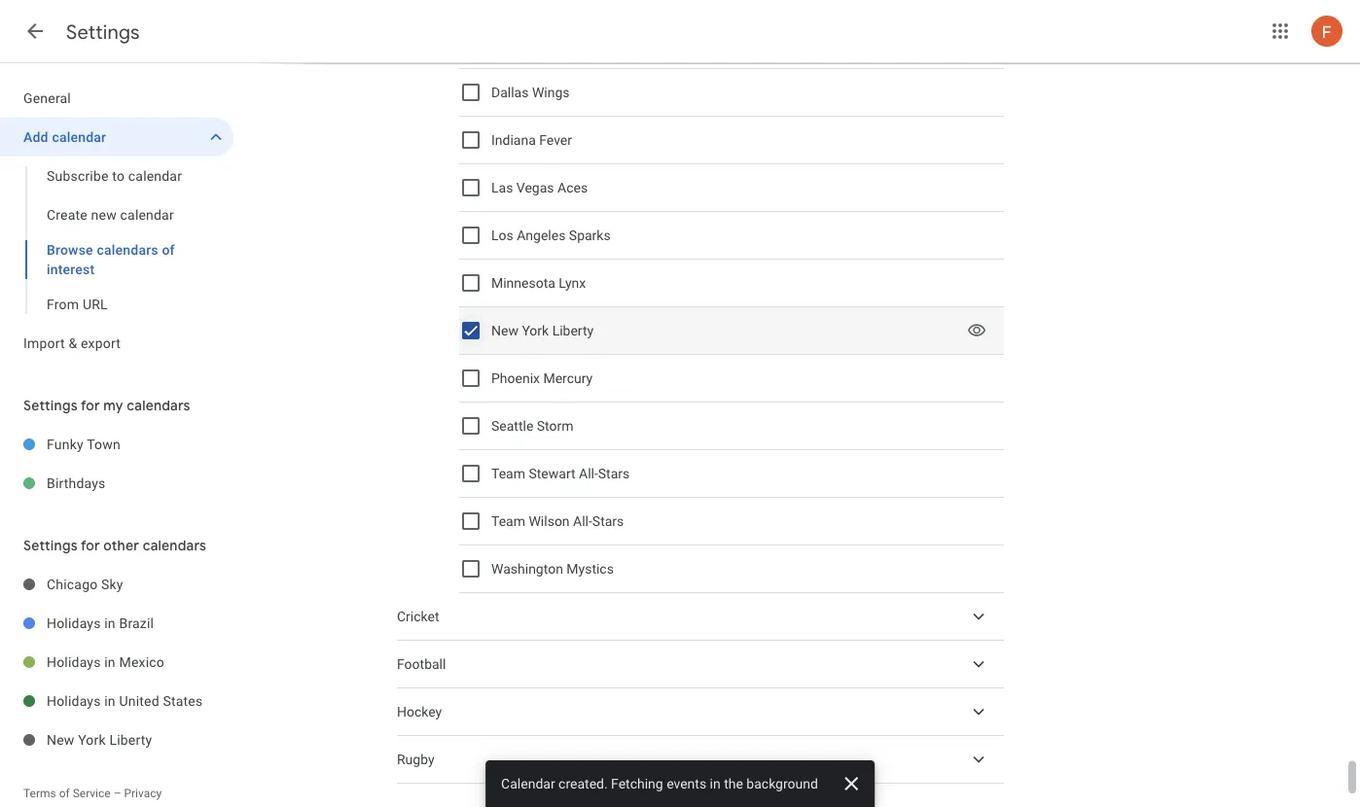 Task type: vqa. For each thing, say whether or not it's contained in the screenshot.
topmost 27
no



Task type: locate. For each thing, give the bounding box(es) containing it.
for
[[81, 397, 100, 415], [81, 537, 100, 555]]

minnesota
[[491, 275, 556, 291]]

all- for wilson
[[573, 514, 592, 530]]

1 horizontal spatial new
[[491, 323, 519, 339]]

0 vertical spatial york
[[522, 323, 549, 339]]

hockey tree item
[[397, 689, 1004, 737]]

washington
[[491, 561, 563, 577]]

2 team from the top
[[491, 514, 525, 530]]

in left brazil
[[104, 615, 116, 632]]

0 vertical spatial new york liberty
[[491, 323, 594, 339]]

0 vertical spatial of
[[162, 242, 175, 258]]

create
[[47, 207, 88, 223]]

tree containing general
[[0, 79, 234, 363]]

new
[[91, 207, 117, 223]]

all-
[[579, 466, 598, 482], [573, 514, 592, 530]]

holidays inside holidays in mexico link
[[47, 654, 101, 670]]

washington mystics
[[491, 561, 614, 577]]

calendar right new
[[120, 207, 174, 223]]

holidays in brazil
[[47, 615, 154, 632]]

settings for settings
[[66, 19, 140, 44]]

privacy link
[[124, 787, 162, 801]]

new york liberty
[[491, 323, 594, 339], [47, 732, 152, 748]]

settings for my calendars tree
[[0, 425, 234, 503]]

wings
[[532, 84, 570, 100]]

holidays in united states
[[47, 693, 203, 709]]

all- right wilson
[[573, 514, 592, 530]]

0 vertical spatial liberty
[[552, 323, 594, 339]]

in for brazil
[[104, 615, 116, 632]]

calendar right to
[[128, 168, 182, 184]]

settings for settings for my calendars
[[23, 397, 78, 415]]

holidays inside holidays in brazil link
[[47, 615, 101, 632]]

liberty down lynx at the top left
[[552, 323, 594, 339]]

1 horizontal spatial york
[[522, 323, 549, 339]]

all- for stewart
[[579, 466, 598, 482]]

new york liberty up phoenix mercury
[[491, 323, 594, 339]]

team wilson all-stars
[[491, 514, 624, 530]]

0 horizontal spatial new
[[47, 732, 74, 748]]

york down minnesota lynx
[[522, 323, 549, 339]]

liberty
[[552, 323, 594, 339], [109, 732, 152, 748]]

background
[[747, 776, 818, 792]]

1 vertical spatial calendars
[[127, 397, 190, 415]]

of
[[162, 242, 175, 258], [59, 787, 70, 801]]

settings right the "go back" icon on the top left of page
[[66, 19, 140, 44]]

settings for other calendars tree
[[0, 565, 234, 760]]

0 horizontal spatial liberty
[[109, 732, 152, 748]]

my
[[103, 397, 123, 415]]

holidays
[[47, 615, 101, 632], [47, 654, 101, 670], [47, 693, 101, 709]]

add calendar
[[23, 129, 106, 145]]

1 vertical spatial liberty
[[109, 732, 152, 748]]

cricket tree item
[[397, 594, 1004, 641]]

york down "holidays in united states" tree item
[[78, 732, 106, 748]]

york
[[522, 323, 549, 339], [78, 732, 106, 748]]

team stewart all-stars
[[491, 466, 630, 482]]

holidays for holidays in mexico
[[47, 654, 101, 670]]

for left other
[[81, 537, 100, 555]]

holidays in brazil tree item
[[0, 604, 234, 643]]

1 horizontal spatial of
[[162, 242, 175, 258]]

export
[[81, 335, 121, 351]]

holidays in mexico link
[[47, 643, 234, 682]]

general
[[23, 90, 71, 106]]

1 vertical spatial york
[[78, 732, 106, 748]]

chicago sky tree item
[[0, 565, 234, 604]]

calendars up chicago sky link
[[143, 537, 206, 555]]

vegas
[[517, 180, 554, 196]]

calendars down create new calendar
[[97, 242, 158, 258]]

indiana
[[491, 132, 536, 148]]

the
[[724, 776, 743, 792]]

go back image
[[23, 19, 47, 43]]

1 horizontal spatial liberty
[[552, 323, 594, 339]]

wilson
[[529, 514, 570, 530]]

indiana fever
[[491, 132, 572, 148]]

0 horizontal spatial new york liberty
[[47, 732, 152, 748]]

1 holidays from the top
[[47, 615, 101, 632]]

of right terms
[[59, 787, 70, 801]]

birthdays
[[47, 475, 106, 491]]

team left stewart at the bottom left of the page
[[491, 466, 525, 482]]

holidays inside holidays in united states link
[[47, 693, 101, 709]]

holidays down the holidays in mexico
[[47, 693, 101, 709]]

angeles
[[517, 227, 566, 244]]

new up phoenix
[[491, 323, 519, 339]]

calendar for subscribe to calendar
[[128, 168, 182, 184]]

0 vertical spatial settings
[[66, 19, 140, 44]]

liberty inside tree item
[[109, 732, 152, 748]]

in left mexico
[[104, 654, 116, 670]]

team left wilson
[[491, 514, 525, 530]]

2 vertical spatial settings
[[23, 537, 78, 555]]

group
[[0, 157, 234, 324]]

funky town
[[47, 436, 121, 452]]

holidays down chicago
[[47, 615, 101, 632]]

rugby
[[397, 752, 435, 768]]

0 vertical spatial new
[[491, 323, 519, 339]]

2 for from the top
[[81, 537, 100, 555]]

0 vertical spatial team
[[491, 466, 525, 482]]

1 team from the top
[[491, 466, 525, 482]]

1 vertical spatial new
[[47, 732, 74, 748]]

holidays down holidays in brazil
[[47, 654, 101, 670]]

calendars
[[97, 242, 158, 258], [127, 397, 190, 415], [143, 537, 206, 555]]

terms
[[23, 787, 56, 801]]

1 vertical spatial holidays
[[47, 654, 101, 670]]

1 vertical spatial new york liberty
[[47, 732, 152, 748]]

in left united
[[104, 693, 116, 709]]

dallas wings
[[491, 84, 570, 100]]

calendar
[[52, 129, 106, 145], [128, 168, 182, 184], [120, 207, 174, 223]]

2 holidays from the top
[[47, 654, 101, 670]]

0 vertical spatial for
[[81, 397, 100, 415]]

new up terms of service link at the left bottom
[[47, 732, 74, 748]]

1 vertical spatial of
[[59, 787, 70, 801]]

all- right stewart at the bottom left of the page
[[579, 466, 598, 482]]

1 vertical spatial stars
[[592, 514, 624, 530]]

from
[[47, 296, 79, 312]]

new
[[491, 323, 519, 339], [47, 732, 74, 748]]

settings up chicago
[[23, 537, 78, 555]]

calendar inside add calendar tree item
[[52, 129, 106, 145]]

stars
[[598, 466, 630, 482], [592, 514, 624, 530]]

york inside tree item
[[78, 732, 106, 748]]

in for united
[[104, 693, 116, 709]]

settings
[[66, 19, 140, 44], [23, 397, 78, 415], [23, 537, 78, 555]]

chicago sky
[[47, 577, 123, 593]]

calendars for my
[[127, 397, 190, 415]]

liberty down holidays in united states on the left of page
[[109, 732, 152, 748]]

stars for team stewart all-stars
[[598, 466, 630, 482]]

stars up mystics
[[592, 514, 624, 530]]

0 vertical spatial all-
[[579, 466, 598, 482]]

in
[[104, 615, 116, 632], [104, 654, 116, 670], [104, 693, 116, 709], [710, 776, 721, 792]]

in for mexico
[[104, 654, 116, 670]]

0 vertical spatial calendar
[[52, 129, 106, 145]]

new york liberty link
[[47, 721, 234, 760]]

1 vertical spatial team
[[491, 514, 525, 530]]

0 horizontal spatial york
[[78, 732, 106, 748]]

2 vertical spatial holidays
[[47, 693, 101, 709]]

funky town tree item
[[0, 425, 234, 464]]

calendar up the subscribe
[[52, 129, 106, 145]]

2 vertical spatial calendar
[[120, 207, 174, 223]]

0 vertical spatial holidays
[[47, 615, 101, 632]]

hockey
[[397, 704, 442, 720]]

of down create new calendar
[[162, 242, 175, 258]]

0 vertical spatial stars
[[598, 466, 630, 482]]

team
[[491, 466, 525, 482], [491, 514, 525, 530]]

url
[[83, 296, 108, 312]]

cricket
[[397, 609, 439, 625]]

chicago sky link
[[47, 565, 234, 604]]

holidays in united states link
[[47, 682, 234, 721]]

fetching
[[611, 776, 663, 792]]

for for my
[[81, 397, 100, 415]]

holidays for holidays in brazil
[[47, 615, 101, 632]]

in inside tree item
[[104, 654, 116, 670]]

states
[[163, 693, 203, 709]]

settings for other calendars
[[23, 537, 206, 555]]

for left my
[[81, 397, 100, 415]]

0 vertical spatial calendars
[[97, 242, 158, 258]]

stars right stewart at the bottom left of the page
[[598, 466, 630, 482]]

created.
[[559, 776, 608, 792]]

chicago
[[47, 577, 98, 593]]

3 holidays from the top
[[47, 693, 101, 709]]

settings up funky
[[23, 397, 78, 415]]

1 vertical spatial for
[[81, 537, 100, 555]]

holidays in brazil link
[[47, 604, 234, 643]]

import & export
[[23, 335, 121, 351]]

holidays in mexico tree item
[[0, 643, 234, 682]]

2 vertical spatial calendars
[[143, 537, 206, 555]]

1 horizontal spatial new york liberty
[[491, 323, 594, 339]]

birthdays link
[[47, 464, 234, 503]]

1 vertical spatial settings
[[23, 397, 78, 415]]

other
[[103, 537, 139, 555]]

1 vertical spatial all-
[[573, 514, 592, 530]]

1 for from the top
[[81, 397, 100, 415]]

tree
[[0, 79, 234, 363]]

dallas
[[491, 84, 529, 100]]

aces
[[558, 180, 588, 196]]

holidays in united states tree item
[[0, 682, 234, 721]]

seattle
[[491, 418, 534, 434]]

football tree item
[[397, 641, 1004, 689]]

new york liberty inside new york liberty link
[[47, 732, 152, 748]]

new york liberty down "holidays in united states" tree item
[[47, 732, 152, 748]]

1 vertical spatial calendar
[[128, 168, 182, 184]]

calendars right my
[[127, 397, 190, 415]]



Task type: describe. For each thing, give the bounding box(es) containing it.
united
[[119, 693, 159, 709]]

holidays in mexico
[[47, 654, 164, 670]]

football
[[397, 657, 446, 673]]

in left the at the right bottom
[[710, 776, 721, 792]]

funky
[[47, 436, 83, 452]]

–
[[113, 787, 121, 801]]

calendars for other
[[143, 537, 206, 555]]

rugby tree item
[[397, 737, 1004, 784]]

brazil
[[119, 615, 154, 632]]

holidays for holidays in united states
[[47, 693, 101, 709]]

add
[[23, 129, 48, 145]]

team for team wilson all-stars
[[491, 514, 525, 530]]

import
[[23, 335, 65, 351]]

team for team stewart all-stars
[[491, 466, 525, 482]]

storm
[[537, 418, 574, 434]]

mexico
[[119, 654, 164, 670]]

stewart
[[529, 466, 576, 482]]

mercury
[[543, 370, 593, 387]]

lynx
[[559, 275, 586, 291]]

create new calendar
[[47, 207, 174, 223]]

browse
[[47, 242, 93, 258]]

seattle storm
[[491, 418, 574, 434]]

0 horizontal spatial of
[[59, 787, 70, 801]]

minnesota lynx
[[491, 275, 586, 291]]

phoenix
[[491, 370, 540, 387]]

new inside tree item
[[47, 732, 74, 748]]

las
[[491, 180, 513, 196]]

los angeles sparks
[[491, 227, 611, 244]]

stars for team wilson all-stars
[[592, 514, 624, 530]]

&
[[69, 335, 77, 351]]

sparks
[[569, 227, 611, 244]]

settings for settings for other calendars
[[23, 537, 78, 555]]

town
[[87, 436, 121, 452]]

calendars inside browse calendars of interest
[[97, 242, 158, 258]]

calendar for create new calendar
[[120, 207, 174, 223]]

events
[[667, 776, 707, 792]]

of inside browse calendars of interest
[[162, 242, 175, 258]]

to
[[112, 168, 125, 184]]

phoenix mercury
[[491, 370, 593, 387]]

las vegas aces
[[491, 180, 588, 196]]

privacy
[[124, 787, 162, 801]]

interest
[[47, 261, 95, 277]]

subscribe
[[47, 168, 109, 184]]

subscribe to calendar
[[47, 168, 182, 184]]

calendar
[[501, 776, 555, 792]]

service
[[73, 787, 111, 801]]

new york liberty tree item
[[0, 721, 234, 760]]

fever
[[539, 132, 572, 148]]

terms of service link
[[23, 787, 111, 801]]

settings for my calendars
[[23, 397, 190, 415]]

mystics
[[567, 561, 614, 577]]

birthdays tree item
[[0, 464, 234, 503]]

group containing subscribe to calendar
[[0, 157, 234, 324]]

for for other
[[81, 537, 100, 555]]

terms of service – privacy
[[23, 787, 162, 801]]

calendar created. fetching events in the background
[[501, 776, 818, 792]]

sky
[[101, 577, 123, 593]]

browse calendars of interest
[[47, 242, 175, 277]]

add calendar tree item
[[0, 118, 234, 157]]

settings heading
[[66, 19, 140, 44]]

los
[[491, 227, 514, 244]]

from url
[[47, 296, 108, 312]]



